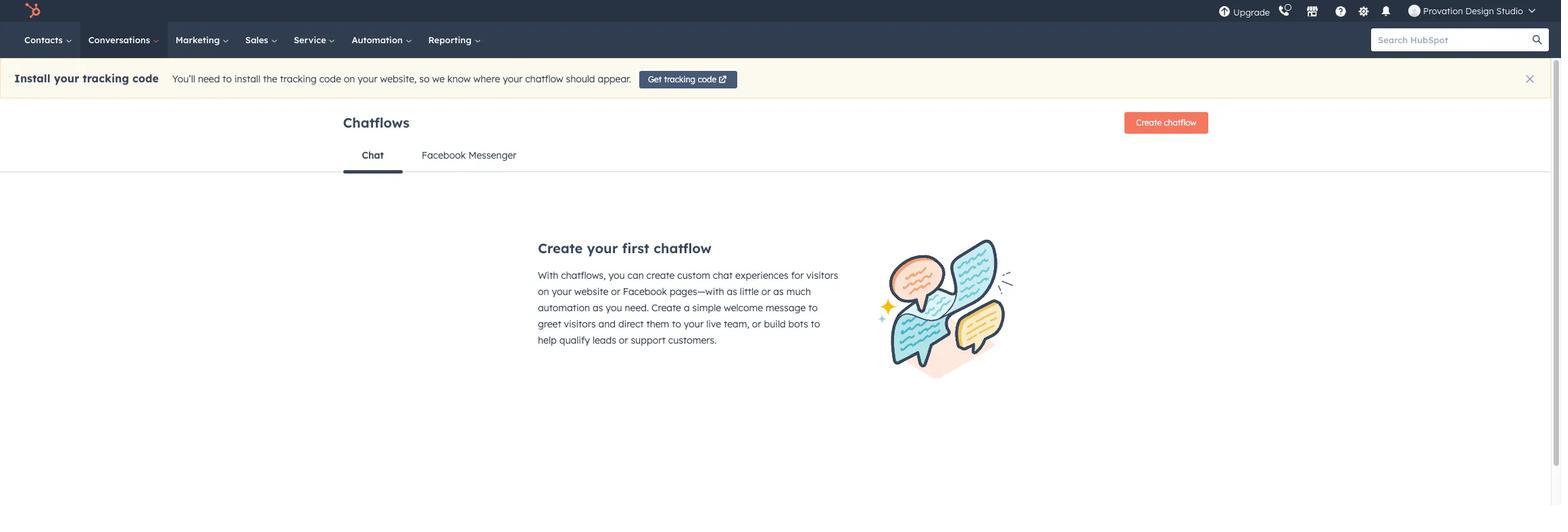 Task type: describe. For each thing, give the bounding box(es) containing it.
1 horizontal spatial code
[[319, 73, 341, 85]]

install
[[234, 73, 260, 85]]

and
[[598, 318, 616, 330]]

qualify
[[559, 335, 590, 347]]

help image
[[1335, 6, 1347, 18]]

or down experiences
[[761, 286, 771, 298]]

chat
[[362, 149, 384, 162]]

notifications image
[[1380, 6, 1392, 18]]

can
[[628, 270, 644, 282]]

chatflows banner
[[343, 108, 1208, 139]]

to right 'bots'
[[811, 318, 820, 330]]

facebook inside button
[[422, 149, 466, 162]]

reporting
[[428, 34, 474, 45]]

your up customers.
[[684, 318, 704, 330]]

1 horizontal spatial chatflow
[[654, 240, 712, 257]]

create inside with chatflows, you can create custom chat experiences for visitors on your website or facebook pages—with as little or as much automation as you need. create a simple welcome message to greet visitors and direct them to your live team, or build bots to help qualify leads or support customers.
[[651, 302, 681, 314]]

your left the website,
[[358, 73, 378, 85]]

hubspot link
[[16, 3, 51, 19]]

help button
[[1329, 0, 1352, 22]]

1 horizontal spatial as
[[727, 286, 737, 298]]

0 vertical spatial visitors
[[806, 270, 838, 282]]

or down direct
[[619, 335, 628, 347]]

0 horizontal spatial tracking
[[83, 72, 129, 85]]

messenger
[[468, 149, 516, 162]]

sales
[[245, 34, 271, 45]]

support
[[631, 335, 666, 347]]

marketing
[[176, 34, 222, 45]]

or right website
[[611, 286, 620, 298]]

contacts link
[[16, 22, 80, 58]]

provation design studio button
[[1400, 0, 1543, 22]]

we
[[432, 73, 445, 85]]

contacts
[[24, 34, 65, 45]]

chatflows
[[343, 114, 409, 131]]

close image
[[1526, 75, 1534, 83]]

sales link
[[237, 22, 286, 58]]

service
[[294, 34, 329, 45]]

or left 'build'
[[752, 318, 761, 330]]

create for create your first chatflow
[[538, 240, 583, 257]]

2 horizontal spatial code
[[698, 74, 717, 84]]

chat button
[[343, 139, 403, 173]]

to right 'them'
[[672, 318, 681, 330]]

0 vertical spatial you
[[609, 270, 625, 282]]

2 horizontal spatial tracking
[[664, 74, 695, 84]]

custom
[[677, 270, 710, 282]]

marketing link
[[167, 22, 237, 58]]

customers.
[[668, 335, 717, 347]]

live
[[706, 318, 721, 330]]

little
[[740, 286, 759, 298]]

your up the automation
[[552, 286, 572, 298]]

need
[[198, 73, 220, 85]]

design
[[1465, 5, 1494, 16]]

marketplaces button
[[1298, 0, 1327, 22]]

james peterson image
[[1408, 5, 1421, 17]]

notifications button
[[1375, 0, 1398, 22]]

create chatflow
[[1136, 118, 1196, 128]]

install
[[14, 72, 50, 85]]

automation link
[[344, 22, 420, 58]]

marketplaces image
[[1306, 6, 1318, 18]]

message
[[766, 302, 806, 314]]

where
[[473, 73, 500, 85]]

your right where
[[503, 73, 523, 85]]

reporting link
[[420, 22, 489, 58]]

should
[[566, 73, 595, 85]]

create your first chatflow
[[538, 240, 712, 257]]

automation
[[352, 34, 405, 45]]

0 horizontal spatial code
[[132, 72, 159, 85]]

greet
[[538, 318, 561, 330]]



Task type: vqa. For each thing, say whether or not it's contained in the screenshot.
live
yes



Task type: locate. For each thing, give the bounding box(es) containing it.
1 horizontal spatial facebook
[[623, 286, 667, 298]]

0 horizontal spatial chatflow
[[525, 73, 563, 85]]

service link
[[286, 22, 344, 58]]

website
[[574, 286, 608, 298]]

0 horizontal spatial visitors
[[564, 318, 596, 330]]

build
[[764, 318, 786, 330]]

settings image
[[1357, 6, 1370, 18]]

bots
[[788, 318, 808, 330]]

settings link
[[1355, 4, 1372, 18]]

with
[[538, 270, 558, 282]]

1 horizontal spatial tracking
[[280, 73, 317, 85]]

2 horizontal spatial chatflow
[[1164, 118, 1196, 128]]

you left can
[[609, 270, 625, 282]]

0 vertical spatial chatflow
[[525, 73, 563, 85]]

install your tracking code alert
[[0, 58, 1551, 99]]

for
[[791, 270, 804, 282]]

provation design studio
[[1423, 5, 1523, 16]]

hubspot image
[[24, 3, 41, 19]]

facebook inside with chatflows, you can create custom chat experiences for visitors on your website or facebook pages—with as little or as much automation as you need. create a simple welcome message to greet visitors and direct them to your live team, or build bots to help qualify leads or support customers.
[[623, 286, 667, 298]]

upgrade image
[[1218, 6, 1231, 18]]

tracking right the
[[280, 73, 317, 85]]

conversations
[[88, 34, 153, 45]]

appear.
[[598, 73, 631, 85]]

as down website
[[593, 302, 603, 314]]

menu
[[1217, 0, 1545, 22]]

1 vertical spatial facebook
[[623, 286, 667, 298]]

code down "service" "link"
[[319, 73, 341, 85]]

tracking right get
[[664, 74, 695, 84]]

your
[[54, 72, 79, 85], [358, 73, 378, 85], [503, 73, 523, 85], [587, 240, 618, 257], [552, 286, 572, 298], [684, 318, 704, 330]]

create
[[1136, 118, 1162, 128], [538, 240, 583, 257], [651, 302, 681, 314]]

chatflow inside button
[[1164, 118, 1196, 128]]

as
[[727, 286, 737, 298], [773, 286, 784, 298], [593, 302, 603, 314]]

on down automation
[[344, 73, 355, 85]]

to right need
[[223, 73, 232, 85]]

2 horizontal spatial create
[[1136, 118, 1162, 128]]

1 vertical spatial visitors
[[564, 318, 596, 330]]

1 horizontal spatial visitors
[[806, 270, 838, 282]]

tracking down conversations at the left top of the page
[[83, 72, 129, 85]]

0 horizontal spatial on
[[344, 73, 355, 85]]

visitors
[[806, 270, 838, 282], [564, 318, 596, 330]]

help
[[538, 335, 557, 347]]

chat
[[713, 270, 733, 282]]

facebook
[[422, 149, 466, 162], [623, 286, 667, 298]]

2 vertical spatial chatflow
[[654, 240, 712, 257]]

chatflow inside install your tracking code alert
[[525, 73, 563, 85]]

you'll need to install the tracking code on your website, so we know where your chatflow should appear.
[[172, 73, 631, 85]]

navigation containing chat
[[343, 139, 1208, 173]]

upgrade
[[1233, 6, 1270, 17]]

1 horizontal spatial create
[[651, 302, 681, 314]]

to inside install your tracking code alert
[[223, 73, 232, 85]]

to
[[223, 73, 232, 85], [808, 302, 818, 314], [672, 318, 681, 330], [811, 318, 820, 330]]

or
[[611, 286, 620, 298], [761, 286, 771, 298], [752, 318, 761, 330], [619, 335, 628, 347]]

website,
[[380, 73, 417, 85]]

experiences
[[735, 270, 788, 282]]

to down much
[[808, 302, 818, 314]]

on down "with"
[[538, 286, 549, 298]]

the
[[263, 73, 277, 85]]

you'll
[[172, 73, 195, 85]]

your up chatflows,
[[587, 240, 618, 257]]

tracking
[[83, 72, 129, 85], [280, 73, 317, 85], [664, 74, 695, 84]]

1 vertical spatial on
[[538, 286, 549, 298]]

chatflow
[[525, 73, 563, 85], [1164, 118, 1196, 128], [654, 240, 712, 257]]

1 vertical spatial chatflow
[[1164, 118, 1196, 128]]

1 vertical spatial create
[[538, 240, 583, 257]]

facebook messenger button
[[403, 139, 535, 172]]

get
[[648, 74, 662, 84]]

1 horizontal spatial on
[[538, 286, 549, 298]]

as left the little
[[727, 286, 737, 298]]

get tracking code
[[648, 74, 717, 84]]

you up and at the left of the page
[[606, 302, 622, 314]]

team,
[[724, 318, 749, 330]]

need.
[[625, 302, 649, 314]]

navigation
[[343, 139, 1208, 173]]

visitors right for
[[806, 270, 838, 282]]

install your tracking code
[[14, 72, 159, 85]]

0 horizontal spatial as
[[593, 302, 603, 314]]

provation
[[1423, 5, 1463, 16]]

calling icon button
[[1273, 2, 1296, 20]]

0 vertical spatial create
[[1136, 118, 1162, 128]]

on inside with chatflows, you can create custom chat experiences for visitors on your website or facebook pages—with as little or as much automation as you need. create a simple welcome message to greet visitors and direct them to your live team, or build bots to help qualify leads or support customers.
[[538, 286, 549, 298]]

welcome
[[724, 302, 763, 314]]

0 horizontal spatial create
[[538, 240, 583, 257]]

create for create chatflow
[[1136, 118, 1162, 128]]

1 vertical spatial you
[[606, 302, 622, 314]]

menu containing provation design studio
[[1217, 0, 1545, 22]]

simple
[[692, 302, 721, 314]]

code left you'll
[[132, 72, 159, 85]]

you
[[609, 270, 625, 282], [606, 302, 622, 314]]

get tracking code link
[[639, 71, 737, 89]]

so
[[419, 73, 430, 85]]

chatflows,
[[561, 270, 606, 282]]

know
[[447, 73, 471, 85]]

calling icon image
[[1278, 5, 1290, 18]]

with chatflows, you can create custom chat experiences for visitors on your website or facebook pages—with as little or as much automation as you need. create a simple welcome message to greet visitors and direct them to your live team, or build bots to help qualify leads or support customers.
[[538, 270, 838, 347]]

facebook up need.
[[623, 286, 667, 298]]

code
[[132, 72, 159, 85], [319, 73, 341, 85], [698, 74, 717, 84]]

search image
[[1533, 35, 1542, 45]]

facebook messenger
[[422, 149, 516, 162]]

first
[[622, 240, 649, 257]]

create inside button
[[1136, 118, 1162, 128]]

a
[[684, 302, 690, 314]]

on
[[344, 73, 355, 85], [538, 286, 549, 298]]

studio
[[1496, 5, 1523, 16]]

pages—with
[[670, 286, 724, 298]]

your right install
[[54, 72, 79, 85]]

2 vertical spatial create
[[651, 302, 681, 314]]

search button
[[1526, 28, 1549, 51]]

facebook left messenger
[[422, 149, 466, 162]]

direct
[[618, 318, 644, 330]]

0 vertical spatial on
[[344, 73, 355, 85]]

leads
[[593, 335, 616, 347]]

automation
[[538, 302, 590, 314]]

visitors up qualify
[[564, 318, 596, 330]]

code right get
[[698, 74, 717, 84]]

much
[[786, 286, 811, 298]]

0 horizontal spatial facebook
[[422, 149, 466, 162]]

create chatflow button
[[1125, 112, 1208, 134]]

Search HubSpot search field
[[1371, 28, 1537, 51]]

2 horizontal spatial as
[[773, 286, 784, 298]]

conversations link
[[80, 22, 167, 58]]

0 vertical spatial facebook
[[422, 149, 466, 162]]

them
[[646, 318, 669, 330]]

create
[[646, 270, 675, 282]]

on inside install your tracking code alert
[[344, 73, 355, 85]]

as up message
[[773, 286, 784, 298]]



